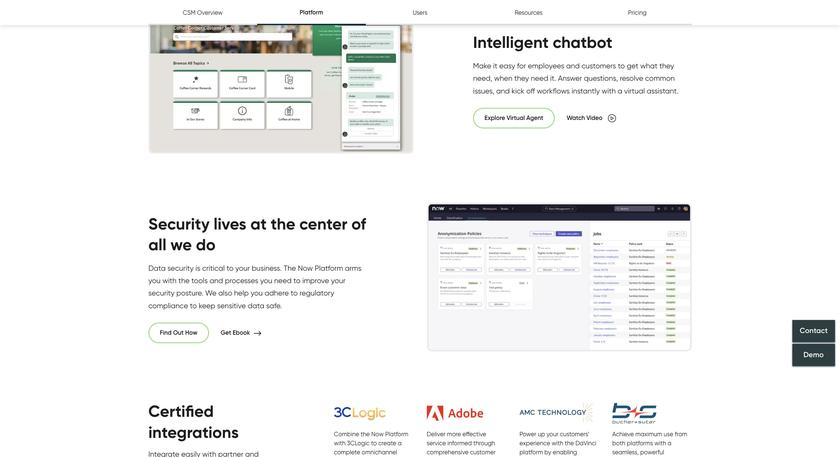 Task type: locate. For each thing, give the bounding box(es) containing it.
security up compliance
[[149, 289, 175, 298]]

off
[[527, 86, 536, 95]]

center
[[300, 214, 348, 234]]

0 horizontal spatial a
[[398, 440, 402, 448]]

1 horizontal spatial a
[[618, 86, 623, 95]]

certified
[[149, 402, 214, 422]]

0 horizontal spatial now
[[298, 264, 313, 273]]

to down posture.
[[190, 302, 197, 310]]

1 vertical spatial platform
[[386, 431, 409, 438]]

we
[[171, 235, 192, 255]]

kick
[[512, 86, 525, 95]]

0 horizontal spatial and
[[210, 277, 223, 285]]

1 vertical spatial they
[[515, 74, 530, 83]]

the inside data security is critical to your business. the now platform arms you with the tools and processes you need to improve your security posture. we also help you adhere to regulatory compliance to keep sensitive data safe.
[[179, 277, 190, 285]]

they down for
[[515, 74, 530, 83]]

experience
[[520, 440, 551, 448]]

and inside data security is critical to your business. the now platform arms you with the tools and processes you need to improve your security posture. we also help you adhere to regulatory compliance to keep sensitive data safe.
[[210, 277, 223, 285]]

the right at
[[271, 214, 296, 234]]

to left create
[[371, 440, 377, 448]]

and down critical at the bottom left
[[210, 277, 223, 285]]

to right critical at the bottom left
[[227, 264, 234, 273]]

both
[[613, 440, 626, 448]]

make
[[474, 61, 492, 70]]

1 horizontal spatial platform
[[386, 431, 409, 438]]

3clogic
[[347, 440, 370, 448]]

with down data
[[163, 277, 177, 285]]

1 vertical spatial and
[[497, 86, 510, 95]]

0 vertical spatial now
[[298, 264, 313, 273]]

2 vertical spatial your
[[547, 431, 559, 438]]

complete
[[334, 450, 361, 457]]

security left is
[[168, 264, 194, 273]]

1 vertical spatial now
[[372, 431, 384, 438]]

your
[[236, 264, 250, 273], [331, 277, 346, 285], [547, 431, 559, 438]]

with down combine
[[334, 440, 346, 448]]

your inside power up your customers' experience with the davinci platform by enabli
[[547, 431, 559, 438]]

0 vertical spatial platform
[[315, 264, 343, 273]]

with down questions,
[[602, 86, 616, 95]]

the inside the combine the now platform with 3clogic to create a complete omnichann
[[361, 431, 370, 438]]

arms
[[345, 264, 362, 273]]

critical
[[202, 264, 225, 273]]

safe.
[[266, 302, 282, 310]]

platform up improve
[[315, 264, 343, 273]]

with
[[602, 86, 616, 95], [163, 277, 177, 285], [334, 440, 346, 448], [552, 440, 564, 448], [655, 440, 667, 448]]

they up common
[[660, 61, 675, 70]]

with inside the combine the now platform with 3clogic to create a complete omnichann
[[334, 440, 346, 448]]

get
[[627, 61, 639, 70]]

up
[[538, 431, 546, 438]]

2 horizontal spatial your
[[547, 431, 559, 438]]

instantly
[[572, 86, 600, 95]]

0 vertical spatial your
[[236, 264, 250, 273]]

the
[[271, 214, 296, 234], [179, 277, 190, 285], [361, 431, 370, 438], [565, 440, 574, 448]]

now
[[298, 264, 313, 273], [372, 431, 384, 438]]

lives
[[214, 214, 247, 234]]

you
[[149, 277, 161, 285], [260, 277, 273, 285], [251, 289, 263, 298]]

the up 3clogic
[[361, 431, 370, 438]]

1 vertical spatial your
[[331, 277, 346, 285]]

contact link
[[793, 320, 836, 343]]

the down "customers'"
[[565, 440, 574, 448]]

0 vertical spatial they
[[660, 61, 675, 70]]

need inside data security is critical to your business. the now platform arms you with the tools and processes you need to improve your security posture. we also help you adhere to regulatory compliance to keep sensitive data safe.
[[274, 277, 292, 285]]

1 vertical spatial need
[[274, 277, 292, 285]]

data
[[248, 302, 265, 310]]

to inside the combine the now platform with 3clogic to create a complete omnichann
[[371, 440, 377, 448]]

and up answer
[[567, 61, 580, 70]]

a inside make it easy for employees and customers to get what they need, when they need it. answer questions, resolve common issues, and kick off workflows instantly with a virtual assistant.
[[618, 86, 623, 95]]

with down use
[[655, 440, 667, 448]]

power up your customers' experience with the davinci platform by enabli
[[520, 431, 599, 458]]

2 horizontal spatial a
[[668, 440, 672, 448]]

informed
[[448, 440, 472, 448]]

platform
[[315, 264, 343, 273], [386, 431, 409, 438]]

a left 'virtual'
[[618, 86, 623, 95]]

deliver more effective service informed through comprehensive custom
[[427, 431, 502, 458]]

effective
[[463, 431, 487, 438]]

a
[[618, 86, 623, 95], [398, 440, 402, 448], [668, 440, 672, 448]]

power
[[520, 431, 537, 438]]

customers
[[582, 61, 617, 70]]

to left get
[[618, 61, 625, 70]]

your right up
[[547, 431, 559, 438]]

need,
[[474, 74, 493, 83]]

1 horizontal spatial your
[[331, 277, 346, 285]]

1 horizontal spatial need
[[531, 74, 549, 83]]

need inside make it easy for employees and customers to get what they need, when they need it. answer questions, resolve common issues, and kick off workflows instantly with a virtual assistant.
[[531, 74, 549, 83]]

sensitive
[[217, 302, 246, 310]]

0 horizontal spatial platform
[[315, 264, 343, 273]]

a right create
[[398, 440, 402, 448]]

you up data
[[251, 289, 263, 298]]

to down the
[[294, 277, 301, 285]]

security
[[168, 264, 194, 273], [149, 289, 175, 298]]

you down business.
[[260, 277, 273, 285]]

now up create
[[372, 431, 384, 438]]

1 horizontal spatial now
[[372, 431, 384, 438]]

need up adhere
[[274, 277, 292, 285]]

by
[[545, 450, 552, 457]]

create
[[379, 440, 397, 448]]

with down "customers'"
[[552, 440, 564, 448]]

the up posture.
[[179, 277, 190, 285]]

service
[[427, 440, 446, 448]]

now inside data security is critical to your business. the now platform arms you with the tools and processes you need to improve your security posture. we also help you adhere to regulatory compliance to keep sensitive data safe.
[[298, 264, 313, 273]]

platform up create
[[386, 431, 409, 438]]

1 horizontal spatial they
[[660, 61, 675, 70]]

0 horizontal spatial need
[[274, 277, 292, 285]]

and
[[567, 61, 580, 70], [497, 86, 510, 95], [210, 277, 223, 285]]

platform inside the combine the now platform with 3clogic to create a complete omnichann
[[386, 431, 409, 438]]

to
[[618, 61, 625, 70], [227, 264, 234, 273], [294, 277, 301, 285], [291, 289, 298, 298], [190, 302, 197, 310], [371, 440, 377, 448]]

contact
[[800, 327, 829, 336]]

it
[[494, 61, 498, 70]]

regulatory
[[300, 289, 334, 298]]

now inside the combine the now platform with 3clogic to create a complete omnichann
[[372, 431, 384, 438]]

a down use
[[668, 440, 672, 448]]

improve
[[303, 277, 329, 285]]

2 vertical spatial and
[[210, 277, 223, 285]]

they
[[660, 61, 675, 70], [515, 74, 530, 83]]

tools
[[192, 277, 208, 285]]

help
[[234, 289, 249, 298]]

seamless,
[[613, 450, 639, 457]]

certified integrations
[[149, 402, 239, 443]]

your up processes
[[236, 264, 250, 273]]

customers'
[[560, 431, 590, 438]]

posture.
[[177, 289, 204, 298]]

through
[[474, 440, 495, 448]]

0 vertical spatial and
[[567, 61, 580, 70]]

need
[[531, 74, 549, 83], [274, 277, 292, 285]]

all
[[149, 235, 167, 255]]

a inside achieve maximum use from both platforms with a seamless, powerf
[[668, 440, 672, 448]]

integrations
[[149, 423, 239, 443]]

now right the
[[298, 264, 313, 273]]

0 vertical spatial need
[[531, 74, 549, 83]]

and down when
[[497, 86, 510, 95]]

1 horizontal spatial and
[[497, 86, 510, 95]]

need left it.
[[531, 74, 549, 83]]

your down arms
[[331, 277, 346, 285]]



Task type: describe. For each thing, give the bounding box(es) containing it.
demo
[[804, 351, 825, 360]]

issues,
[[474, 86, 495, 95]]

resolve
[[620, 74, 644, 83]]

is
[[196, 264, 201, 273]]

davinci
[[576, 440, 597, 448]]

data
[[149, 264, 166, 273]]

assistant.
[[647, 86, 679, 95]]

combine
[[334, 431, 360, 438]]

questions,
[[585, 74, 619, 83]]

also
[[219, 289, 232, 298]]

to inside make it easy for employees and customers to get what they need, when they need it. answer questions, resolve common issues, and kick off workflows instantly with a virtual assistant.
[[618, 61, 625, 70]]

with inside power up your customers' experience with the davinci platform by enabli
[[552, 440, 564, 448]]

of
[[352, 214, 366, 234]]

0 vertical spatial security
[[168, 264, 194, 273]]

2 horizontal spatial and
[[567, 61, 580, 70]]

chatbot
[[553, 32, 613, 52]]

intelligent
[[474, 32, 549, 52]]

processes
[[225, 277, 259, 285]]

intelligent chatbot
[[474, 32, 613, 52]]

platform inside data security is critical to your business. the now platform arms you with the tools and processes you need to improve your security posture. we also help you adhere to regulatory compliance to keep sensitive data safe.
[[315, 264, 343, 273]]

for
[[518, 61, 526, 70]]

with inside make it easy for employees and customers to get what they need, when they need it. answer questions, resolve common issues, and kick off workflows instantly with a virtual assistant.
[[602, 86, 616, 95]]

to right adhere
[[291, 289, 298, 298]]

comprehensive
[[427, 450, 469, 457]]

use
[[664, 431, 674, 438]]

the inside power up your customers' experience with the davinci platform by enabli
[[565, 440, 574, 448]]

maximum
[[636, 431, 663, 438]]

easy
[[500, 61, 516, 70]]

1 vertical spatial security
[[149, 289, 175, 298]]

it.
[[551, 74, 557, 83]]

at
[[251, 214, 267, 234]]

what
[[641, 61, 658, 70]]

from
[[675, 431, 688, 438]]

you down data
[[149, 277, 161, 285]]

employees
[[528, 61, 565, 70]]

with inside data security is critical to your business. the now platform arms you with the tools and processes you need to improve your security posture. we also help you adhere to regulatory compliance to keep sensitive data safe.
[[163, 277, 177, 285]]

the inside security lives at the center of all we do
[[271, 214, 296, 234]]

0 horizontal spatial your
[[236, 264, 250, 273]]

platform
[[520, 450, 543, 457]]

achieve maximum use from both platforms with a seamless, powerf
[[613, 431, 688, 458]]

the
[[284, 264, 296, 273]]

0 horizontal spatial they
[[515, 74, 530, 83]]

a inside the combine the now platform with 3clogic to create a complete omnichann
[[398, 440, 402, 448]]

security
[[149, 214, 210, 234]]

security lives at the center of all we do
[[149, 214, 366, 255]]

business.
[[252, 264, 282, 273]]

data security is critical to your business. the now platform arms you with the tools and processes you need to improve your security posture. we also help you adhere to regulatory compliance to keep sensitive data safe.
[[149, 264, 362, 310]]

adhere
[[265, 289, 289, 298]]

answer
[[559, 74, 583, 83]]

make it easy for employees and customers to get what they need, when they need it. answer questions, resolve common issues, and kick off workflows instantly with a virtual assistant.
[[474, 61, 679, 95]]

compliance
[[149, 302, 188, 310]]

keep
[[199, 302, 216, 310]]

platforms
[[627, 440, 654, 448]]

virtual
[[625, 86, 646, 95]]

we
[[205, 289, 217, 298]]

common
[[646, 74, 675, 83]]

when
[[495, 74, 513, 83]]

deliver
[[427, 431, 446, 438]]

more
[[447, 431, 461, 438]]

workflows
[[537, 86, 570, 95]]

demo link
[[793, 344, 836, 366]]

do
[[196, 235, 216, 255]]

achieve
[[613, 431, 634, 438]]

combine the now platform with 3clogic to create a complete omnichann
[[334, 431, 409, 458]]

with inside achieve maximum use from both platforms with a seamless, powerf
[[655, 440, 667, 448]]



Task type: vqa. For each thing, say whether or not it's contained in the screenshot.
the the in Security lives at the center of all we do
yes



